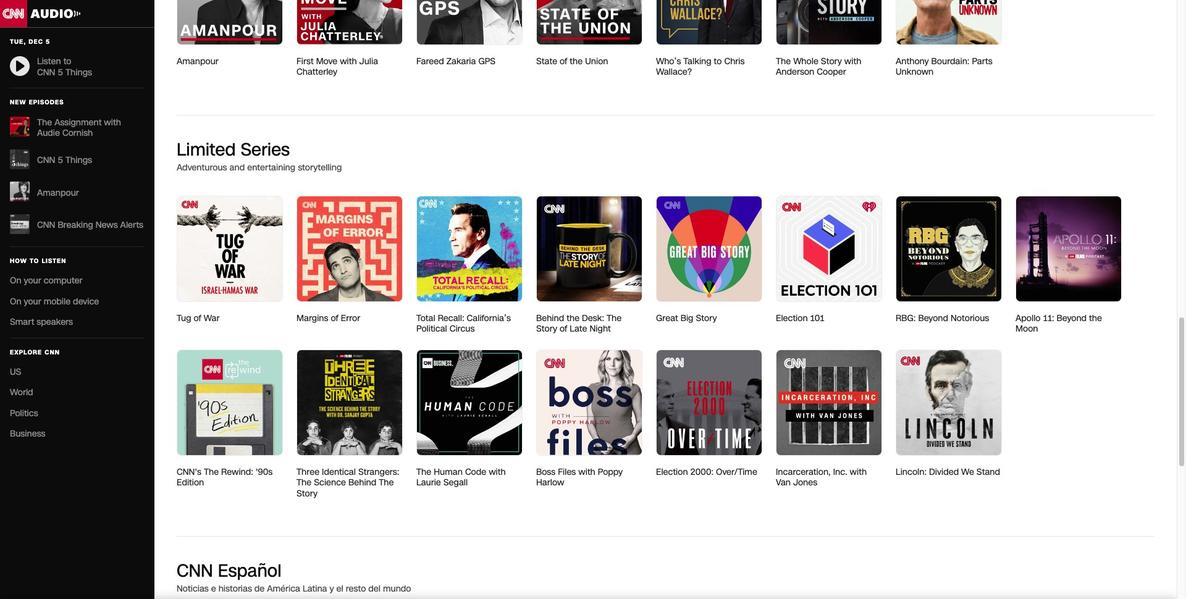 Task type: locate. For each thing, give the bounding box(es) containing it.
the inside the human code with laurie segall
[[416, 466, 431, 478]]

0 vertical spatial behind
[[536, 312, 564, 324]]

the inside the assignment with audie cornish
[[37, 117, 52, 128]]

fareed
[[416, 55, 444, 67]]

incarceration,
[[776, 466, 831, 478]]

world
[[10, 387, 33, 399]]

behind the desk: the story of late night link
[[536, 196, 643, 335]]

night
[[590, 323, 611, 335]]

whole
[[794, 55, 819, 67]]

former president george w. bush and former vice-president al gore image
[[656, 349, 763, 456]]

total recall: california's political circus
[[416, 312, 511, 335]]

assignment
[[55, 117, 102, 128]]

1 vertical spatial amanpour link
[[10, 182, 145, 204]]

1 your from the top
[[24, 275, 41, 287]]

story inside three identical strangers: the science behind the story
[[297, 488, 318, 500]]

breaking
[[58, 219, 93, 231]]

us link
[[10, 366, 145, 378]]

incarceration, inc. with van jones
[[776, 466, 867, 489]]

your up smart speakers
[[24, 296, 41, 307]]

behind the desk: the story of late night
[[536, 312, 622, 335]]

2 beyond from the left
[[1057, 312, 1087, 324]]

0 vertical spatial your
[[24, 275, 41, 287]]

on
[[10, 275, 21, 287], [10, 296, 21, 307]]

great big story
[[656, 312, 717, 324]]

how to listen
[[10, 257, 66, 266]]

election for election 2000: over/time
[[656, 466, 688, 478]]

error
[[341, 312, 360, 324]]

story right 'whole'
[[821, 55, 842, 67]]

with inside the assignment with audie cornish
[[104, 117, 121, 128]]

your
[[24, 275, 41, 287], [24, 296, 41, 307]]

noticias
[[177, 583, 209, 595]]

0 vertical spatial election
[[776, 312, 808, 324]]

explore cnn
[[10, 348, 60, 357]]

with
[[340, 55, 357, 67], [845, 55, 862, 67], [104, 117, 121, 128], [489, 466, 506, 478], [579, 466, 596, 478], [850, 466, 867, 478]]

the inside behind the desk: the story of late night
[[607, 312, 622, 324]]

1 horizontal spatial election
[[776, 312, 808, 324]]

2 on from the top
[[10, 296, 21, 307]]

storytelling
[[298, 162, 342, 173]]

boss files with poppy harlow link
[[536, 349, 643, 489]]

edition
[[177, 477, 204, 489]]

with right the "files"
[[579, 466, 596, 478]]

war
[[204, 312, 220, 324]]

1 horizontal spatial amanpour link
[[177, 0, 282, 67]]

science
[[314, 477, 346, 489]]

laurie
[[416, 477, 441, 489]]

of left the "late"
[[560, 323, 567, 335]]

1 horizontal spatial beyond
[[1057, 312, 1087, 324]]

beyond inside apollo 11: beyond the moon
[[1057, 312, 1087, 324]]

election for election 101
[[776, 312, 808, 324]]

with for first move with julia chatterley
[[340, 55, 357, 67]]

great
[[656, 312, 678, 324]]

0 horizontal spatial beyond
[[919, 312, 949, 324]]

van
[[776, 477, 791, 489]]

strangers:
[[358, 466, 399, 478]]

0 horizontal spatial amanpour link
[[10, 182, 145, 204]]

harlow
[[536, 477, 564, 489]]

election left "101"
[[776, 312, 808, 324]]

divided
[[929, 466, 959, 478]]

the assignment with audie cornish link
[[10, 117, 145, 139]]

2 your from the top
[[24, 296, 41, 307]]

on down how
[[10, 275, 21, 287]]

0 horizontal spatial election
[[656, 466, 688, 478]]

0 vertical spatial amanpour link
[[177, 0, 282, 67]]

mobile
[[44, 296, 71, 307]]

with for the assignment with audie cornish
[[104, 117, 121, 128]]

cnn 5 things
[[37, 154, 92, 166]]

apollo 11: beyond the moon link
[[1016, 196, 1122, 335]]

1 vertical spatial your
[[24, 296, 41, 307]]

with right assignment
[[104, 117, 121, 128]]

of inside behind the desk: the story of late night
[[560, 323, 567, 335]]

moon
[[1016, 323, 1038, 335]]

apollo
[[1016, 312, 1041, 324]]

limited
[[177, 137, 236, 162]]

1 vertical spatial on
[[10, 296, 21, 307]]

your down "to"
[[24, 275, 41, 287]]

beyond right 11:
[[1057, 312, 1087, 324]]

human
[[434, 466, 463, 478]]

y
[[330, 583, 334, 595]]

anthony bourdain: parts unknown link
[[896, 0, 1001, 78]]

poppy harlow image
[[536, 349, 643, 456]]

identical
[[322, 466, 356, 478]]

smart
[[10, 316, 34, 328]]

the left human
[[416, 466, 431, 478]]

election left 2000:
[[656, 466, 688, 478]]

1 vertical spatial behind
[[349, 477, 376, 489]]

the inside state of the union link
[[570, 55, 583, 67]]

political
[[416, 323, 447, 335]]

who's
[[656, 55, 681, 67]]

adventurous
[[177, 162, 227, 173]]

1 on from the top
[[10, 275, 21, 287]]

politics link
[[10, 408, 145, 419]]

1 beyond from the left
[[919, 312, 949, 324]]

gps
[[479, 55, 496, 67]]

of left error
[[331, 312, 339, 324]]

rewind:
[[221, 466, 253, 478]]

with inside first move with julia chatterley
[[340, 55, 357, 67]]

the left 'whole'
[[776, 55, 791, 67]]

'90s
[[256, 466, 273, 478]]

first move with julia chatterley link
[[297, 0, 402, 78]]

the left science
[[297, 477, 312, 489]]

the
[[776, 55, 791, 67], [37, 117, 52, 128], [607, 312, 622, 324], [204, 466, 219, 478], [416, 466, 431, 478], [297, 477, 312, 489], [379, 477, 394, 489]]

0 vertical spatial amanpour
[[177, 55, 219, 67]]

cnn inside cnn español noticias e historias de américa latina y el resto del mundo
[[177, 559, 213, 583]]

cnn left the historias
[[177, 559, 213, 583]]

story down three
[[297, 488, 318, 500]]

beyond right rbg:
[[919, 312, 949, 324]]

0 vertical spatial on
[[10, 275, 21, 287]]

the left desk:
[[567, 312, 580, 324]]

of right tug
[[194, 312, 201, 324]]

the human code with laurie segall link
[[416, 349, 523, 489]]

español
[[218, 559, 281, 583]]

of for margins
[[331, 312, 339, 324]]

cnn left breaking
[[37, 219, 55, 231]]

the inside behind the desk: the story of late night
[[567, 312, 580, 324]]

on up "smart"
[[10, 296, 21, 307]]

news
[[96, 219, 118, 231]]

cnn left 5
[[37, 154, 55, 166]]

things
[[65, 154, 92, 166]]

with right 'whole'
[[845, 55, 862, 67]]

device
[[73, 296, 99, 307]]

abraham lincoln image
[[896, 349, 1002, 456]]

the right the cnn's
[[204, 466, 219, 478]]

behind left the "late"
[[536, 312, 564, 324]]

with right code
[[489, 466, 506, 478]]

with left julia
[[340, 55, 357, 67]]

behind right science
[[349, 477, 376, 489]]

first
[[297, 55, 314, 67]]

of
[[560, 55, 568, 67], [194, 312, 201, 324], [331, 312, 339, 324], [560, 323, 567, 335]]

over/time
[[716, 466, 758, 478]]

0 horizontal spatial amanpour
[[37, 187, 79, 199]]

américa
[[267, 583, 300, 595]]

harry enten contemplates ideas image
[[297, 196, 403, 302]]

margins of error
[[297, 312, 360, 324]]

your for mobile
[[24, 296, 41, 307]]

the right desk:
[[607, 312, 622, 324]]

with right inc.
[[850, 466, 867, 478]]

how
[[10, 257, 27, 266]]

to
[[30, 257, 39, 266]]

cnn for español
[[177, 559, 213, 583]]

of right state at top
[[560, 55, 568, 67]]

we
[[962, 466, 974, 478]]

story
[[821, 55, 842, 67], [696, 312, 717, 324], [536, 323, 557, 335], [297, 488, 318, 500]]

incarceration, inc. with van jones link
[[776, 349, 882, 489]]

1 vertical spatial election
[[656, 466, 688, 478]]

arnold schwarzenegger circa 2003 is against a neon background containing the hollywood sign and palm trees image
[[416, 196, 523, 302]]

lincoln: divided we stand
[[896, 466, 1000, 478]]

bourdain:
[[932, 55, 970, 67]]

business
[[10, 428, 45, 440]]

with inside the incarceration, inc. with van jones
[[850, 466, 867, 478]]

notorious
[[951, 312, 990, 324]]

el
[[337, 583, 343, 595]]

margins
[[297, 312, 328, 324]]

with for incarceration, inc. with van jones
[[850, 466, 867, 478]]

with inside "boss files with poppy harlow"
[[579, 466, 596, 478]]

1 horizontal spatial behind
[[536, 312, 564, 324]]

the left union
[[570, 55, 583, 67]]

fareed zakaria gps
[[416, 55, 496, 67]]

behind
[[536, 312, 564, 324], [349, 477, 376, 489]]

the down episodes
[[37, 117, 52, 128]]

0 horizontal spatial behind
[[349, 477, 376, 489]]

the whole story with anderson cooper
[[776, 55, 862, 78]]

story left the "late"
[[536, 323, 557, 335]]

story inside behind the desk: the story of late night
[[536, 323, 557, 335]]

the right 11:
[[1089, 312, 1102, 324]]

beyond inside rbg: beyond notorious link
[[919, 312, 949, 324]]



Task type: describe. For each thing, give the bounding box(es) containing it.
zakaria
[[447, 55, 476, 67]]

election 101
[[776, 312, 825, 324]]

anderson
[[776, 66, 815, 78]]

state
[[536, 55, 557, 67]]

fareed zakaria gps link
[[416, 0, 522, 67]]

three
[[297, 466, 320, 478]]

total
[[416, 312, 435, 324]]

with inside 'the whole story with anderson cooper'
[[845, 55, 862, 67]]

to
[[714, 55, 722, 67]]

cnn for breaking
[[37, 219, 55, 231]]

the inside apollo 11: beyond the moon
[[1089, 312, 1102, 324]]

us
[[10, 366, 21, 378]]

series
[[241, 137, 290, 162]]

of for tug
[[194, 312, 201, 324]]

ruth bader ginsburg image
[[896, 196, 1002, 302]]

1 horizontal spatial amanpour
[[177, 55, 219, 67]]

e
[[211, 583, 216, 595]]

the left laurie
[[379, 477, 394, 489]]

rbg: beyond notorious
[[896, 312, 990, 324]]

first move with julia chatterley
[[297, 55, 378, 78]]

poppy
[[598, 466, 623, 478]]

chatterley
[[297, 66, 337, 78]]

on your mobile device
[[10, 296, 99, 307]]

listen
[[42, 257, 66, 266]]

margins of error link
[[297, 196, 403, 324]]

on your mobile device link
[[10, 296, 145, 307]]

union
[[585, 55, 608, 67]]

1 vertical spatial amanpour
[[37, 187, 79, 199]]

boss files with poppy harlow
[[536, 466, 623, 489]]

segall
[[444, 477, 468, 489]]

julia
[[359, 55, 378, 67]]

late
[[570, 323, 587, 335]]

speakers
[[37, 316, 73, 328]]

11:
[[1043, 312, 1055, 324]]

cnn for 5
[[37, 154, 55, 166]]

cnn breaking news alerts
[[37, 219, 143, 231]]

inc.
[[833, 466, 848, 478]]

cnn right explore
[[45, 348, 60, 357]]

a frayed rope is about to split in two image
[[177, 196, 283, 302]]

new
[[10, 98, 26, 107]]

on for on your computer
[[10, 275, 21, 287]]

rbg:
[[896, 312, 916, 324]]

cnn 5 things link
[[10, 149, 145, 172]]

new episodes
[[10, 98, 64, 107]]

alerts
[[120, 219, 143, 231]]

behind inside three identical strangers: the science behind the story
[[349, 477, 376, 489]]

your for computer
[[24, 275, 41, 287]]

circus
[[450, 323, 475, 335]]

on for on your mobile device
[[10, 296, 21, 307]]

who's talking to chris wallace?
[[656, 55, 745, 78]]

story inside 'the whole story with anderson cooper'
[[821, 55, 842, 67]]

101
[[810, 312, 825, 324]]

business link
[[10, 428, 145, 440]]

election 2000: over/time link
[[656, 349, 763, 478]]

the inside cnn's the rewind: '90s edition
[[204, 466, 219, 478]]

tug
[[177, 312, 191, 324]]

stand
[[977, 466, 1000, 478]]

talking
[[684, 55, 712, 67]]

story right big
[[696, 312, 717, 324]]

move
[[316, 55, 338, 67]]

world link
[[10, 387, 145, 399]]

code
[[465, 466, 486, 478]]

del
[[368, 583, 381, 595]]

computer
[[44, 275, 83, 287]]

rbg: beyond notorious link
[[896, 196, 1002, 324]]

the assignment with audie cornish
[[37, 117, 121, 139]]

on your computer link
[[10, 275, 145, 287]]

desk:
[[582, 312, 604, 324]]

cnn breaking news alerts link
[[10, 214, 145, 237]]

with inside the human code with laurie segall
[[489, 466, 506, 478]]

with for boss files with poppy harlow
[[579, 466, 596, 478]]

anthony
[[896, 55, 929, 67]]

cnn español noticias e historias de américa latina y el resto del mundo
[[177, 559, 411, 595]]

tug of war
[[177, 312, 220, 324]]

cnn's the rewind: '90s edition
[[177, 466, 273, 489]]

de
[[254, 583, 265, 595]]

the inside 'the whole story with anderson cooper'
[[776, 55, 791, 67]]

behind inside behind the desk: the story of late night
[[536, 312, 564, 324]]

tug of war link
[[177, 196, 283, 324]]

recall:
[[438, 312, 464, 324]]

smart speakers
[[10, 316, 73, 328]]

great big story link
[[656, 196, 763, 324]]

episodes
[[29, 98, 64, 107]]

parts
[[972, 55, 993, 67]]

wallace?
[[656, 66, 692, 78]]

audie
[[37, 127, 60, 139]]

of for state
[[560, 55, 568, 67]]

the human code with laurie segall
[[416, 466, 506, 489]]

and
[[230, 162, 245, 173]]

resto
[[346, 583, 366, 595]]

state of the union
[[536, 55, 608, 67]]

cnn's the rewind: '90s edition link
[[177, 349, 283, 489]]

cnn's
[[177, 466, 201, 478]]



Task type: vqa. For each thing, say whether or not it's contained in the screenshot.
2024 Elections link
no



